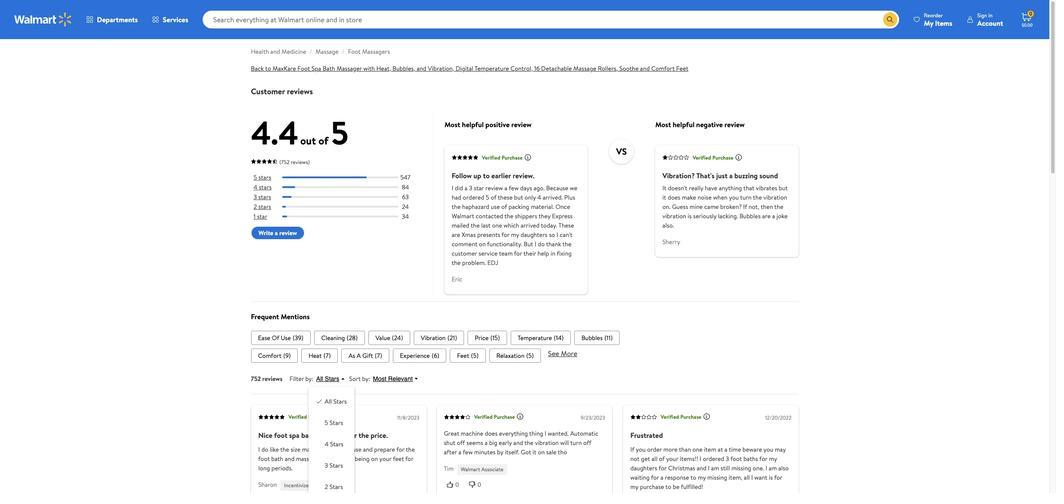 Task type: vqa. For each thing, say whether or not it's contained in the screenshot.
star
yes



Task type: describe. For each thing, give the bounding box(es) containing it.
3 up the 2 stars
[[254, 193, 257, 202]]

got
[[521, 448, 532, 457]]

list item containing as a gift
[[342, 349, 390, 363]]

filter by:
[[290, 374, 314, 383]]

to inside i do like the size making it easier to use and prepare for the foot bath and massage. useful after being on your feet for long periods.
[[345, 445, 351, 454]]

see more list
[[251, 349, 799, 363]]

(24)
[[392, 334, 403, 342]]

a up these
[[505, 184, 508, 193]]

of inside if you order more than one item at a time beware you may not get all of your items!! i ordered 3 foot baths for my daughters for christmas and i am still missing one.  i am also waiting for a response to my missing item, all i want is for my purchase to be fulfilled!
[[659, 454, 665, 463]]

christmas
[[668, 464, 696, 473]]

to right back
[[265, 64, 271, 73]]

list item containing comfort
[[251, 349, 298, 363]]

progress bar for 547
[[282, 177, 399, 178]]

use inside "follow up to earlier review. i did a 3 star review a few days ago. because we had ordered 5 of these but only 4 arrived. plus the haphazard use of packing material. once walmart contacted the shippers they express mailed the last one which arrived today.  these are xmas presents for my daughters so i can't comment on functionality.  but i do thank the customer service team for their help in fixing the problem.  edj"
[[491, 203, 500, 211]]

list item containing value
[[369, 331, 410, 345]]

most for most relevant
[[373, 375, 387, 382]]

stars for 3 stars
[[259, 193, 271, 202]]

(15)
[[491, 334, 500, 342]]

team
[[499, 249, 513, 258]]

the inside great machine does everything thing i wanted. automatic shut off seems a big early and the vibration will turn off after a few minutes by itself. got it on sale tho
[[525, 438, 534, 447]]

verified purchase for 11/8/2023
[[288, 413, 329, 421]]

1 horizontal spatial feet
[[677, 64, 689, 73]]

only
[[525, 193, 536, 202]]

see
[[548, 349, 560, 358]]

verified for 11/8/2023
[[288, 413, 307, 421]]

purchase up "just"
[[713, 154, 734, 161]]

relevant
[[388, 375, 413, 382]]

5 up 4 stars
[[254, 173, 257, 182]]

0 horizontal spatial all
[[652, 454, 658, 463]]

massagers
[[362, 47, 390, 56]]

purchase up earlier
[[502, 154, 523, 161]]

9/23/2023
[[581, 414, 606, 422]]

one.
[[753, 464, 764, 473]]

list item containing cleaning
[[314, 331, 365, 345]]

to left be
[[666, 483, 672, 491]]

stars down the easier
[[330, 461, 343, 470]]

also.
[[663, 221, 675, 230]]

i left did
[[452, 184, 454, 193]]

for up feet
[[397, 445, 405, 454]]

that
[[744, 184, 755, 193]]

option group containing all stars
[[316, 394, 347, 493]]

mine
[[690, 203, 703, 211]]

it inside vibration? that's just a buzzing sound it doesn't really have anything that vibrates but it does make noise when you turn the vibration on. guess mine came broken? if not, then the vibration is seriously lacking. bubbles are a joke also.
[[663, 193, 667, 202]]

but
[[524, 240, 534, 249]]

massager
[[317, 430, 346, 440]]

2 stars
[[254, 203, 271, 211]]

bath
[[323, 64, 335, 73]]

(752
[[280, 158, 290, 166]]

associate
[[482, 466, 504, 473]]

2 0 button from the left
[[467, 480, 489, 489]]

0 vertical spatial comfort
[[652, 64, 675, 73]]

3 inside if you order more than one item at a time beware you may not get all of your items!! i ordered 3 foot baths for my daughters for christmas and i am still missing one.  i am also waiting for a response to my missing item, all i want is for my purchase to be fulfilled!
[[726, 454, 729, 463]]

4 stars
[[325, 440, 344, 449]]

(5) for relaxation (5)
[[527, 351, 534, 360]]

plus
[[565, 193, 576, 202]]

long
[[258, 464, 270, 473]]

the up not,
[[754, 193, 763, 202]]

if inside vibration? that's just a buzzing sound it doesn't really have anything that vibrates but it does make noise when you turn the vibration on. guess mine came broken? if not, then the vibration is seriously lacking. bubbles are a joke also.
[[744, 203, 748, 211]]

a left joke
[[773, 212, 776, 221]]

feet
[[393, 454, 404, 463]]

contacted
[[476, 212, 503, 221]]

2 for 2 stars
[[254, 203, 257, 211]]

anything
[[719, 184, 743, 193]]

i right items!!
[[700, 454, 702, 463]]

foot massagers link
[[348, 47, 390, 56]]

0 vertical spatial foot
[[348, 47, 361, 56]]

and down size
[[285, 454, 294, 463]]

4.4
[[251, 110, 299, 155]]

last
[[482, 221, 491, 230]]

lacking.
[[719, 212, 739, 221]]

for up functionality.
[[502, 231, 510, 239]]

are inside "follow up to earlier review. i did a 3 star review a few days ago. because we had ordered 5 of these but only 4 arrived. plus the haphazard use of packing material. once walmart contacted the shippers they express mailed the last one which arrived today.  these are xmas presents for my daughters so i can't comment on functionality.  but i do thank the customer service team for their help in fixing the problem.  edj"
[[452, 231, 461, 239]]

verified up earlier
[[482, 154, 501, 161]]

automatic
[[571, 429, 599, 438]]

and right soothe
[[641, 64, 650, 73]]

the right like
[[280, 445, 289, 454]]

express
[[552, 212, 573, 221]]

4 inside "follow up to earlier review. i did a 3 star review a few days ago. because we had ordered 5 of these but only 4 arrived. plus the haphazard use of packing material. once walmart contacted the shippers they express mailed the last one which arrived today.  these are xmas presents for my daughters so i can't comment on functionality.  but i do thank the customer service team for their help in fixing the problem.  edj"
[[538, 193, 542, 202]]

and right bubbles,
[[417, 64, 427, 73]]

list item containing bubbles
[[575, 331, 620, 345]]

do inside i do like the size making it easier to use and prepare for the foot bath and massage. useful after being on your feet for long periods.
[[261, 445, 268, 454]]

verified purchase information image for buzzing
[[736, 154, 743, 161]]

verified for 9/23/2023
[[475, 413, 493, 421]]

progress bar for 24
[[282, 206, 399, 208]]

and right the health
[[271, 47, 280, 56]]

turn inside vibration? that's just a buzzing sound it doesn't really have anything that vibrates but it does make noise when you turn the vibration on. guess mine came broken? if not, then the vibration is seriously lacking. bubbles are a joke also.
[[741, 193, 752, 202]]

3 inside option group
[[325, 461, 328, 470]]

it
[[663, 184, 667, 193]]

547
[[401, 173, 411, 182]]

item,
[[729, 473, 743, 482]]

(39)
[[293, 334, 304, 342]]

customer
[[251, 86, 285, 97]]

verified purchase for 12/20/2022
[[661, 413, 702, 421]]

after inside i do like the size making it easier to use and prepare for the foot bath and massage. useful after being on your feet for long periods.
[[340, 454, 353, 463]]

to up fulfilled!
[[691, 473, 697, 482]]

i right but
[[535, 240, 537, 249]]

comment
[[452, 240, 478, 249]]

my down waiting
[[631, 483, 639, 491]]

frequent mentions
[[251, 312, 310, 321]]

bath inside i do like the size making it easier to use and prepare for the foot bath and massage. useful after being on your feet for long periods.
[[271, 454, 283, 463]]

stars inside dropdown button
[[325, 375, 340, 382]]

had
[[452, 193, 462, 202]]

for up response
[[659, 464, 667, 473]]

soothe
[[620, 64, 639, 73]]

a right at
[[725, 445, 728, 454]]

(21)
[[448, 334, 457, 342]]

medicine
[[282, 47, 306, 56]]

list item containing experience
[[393, 349, 447, 363]]

0 inside 0 $0.00
[[1030, 10, 1033, 17]]

vibration?
[[663, 171, 695, 181]]

3 inside "follow up to earlier review. i did a 3 star review a few days ago. because we had ordered 5 of these but only 4 arrived. plus the haphazard use of packing material. once walmart contacted the shippers they express mailed the last one which arrived today.  these are xmas presents for my daughters so i can't comment on functionality.  but i do thank the customer service team for their help in fixing the problem.  edj"
[[469, 184, 473, 193]]

response
[[665, 473, 689, 482]]

stars up massager
[[330, 419, 343, 427]]

most for most helpful positive review
[[445, 120, 461, 130]]

most helpful negative review
[[656, 120, 745, 130]]

my up fulfilled!
[[698, 473, 706, 482]]

all inside dropdown button
[[316, 375, 323, 382]]

0 horizontal spatial massage
[[316, 47, 339, 56]]

follow up to earlier review. i did a 3 star review a few days ago. because we had ordered 5 of these but only 4 arrived. plus the haphazard use of packing material. once walmart contacted the shippers they express mailed the last one which arrived today.  these are xmas presents for my daughters so i can't comment on functionality.  but i do thank the customer service team for their help in fixing the problem.  edj
[[452, 171, 578, 267]]

sign in account
[[978, 11, 1004, 28]]

1 horizontal spatial vibration
[[663, 212, 687, 221]]

detachable
[[542, 64, 572, 73]]

then
[[761, 203, 774, 211]]

early
[[499, 438, 512, 447]]

1 horizontal spatial massage
[[574, 64, 597, 73]]

because
[[547, 184, 569, 193]]

i right one.
[[766, 464, 768, 473]]

1 vertical spatial bubbles
[[582, 334, 603, 342]]

a left big
[[485, 438, 488, 447]]

a right "just"
[[730, 171, 733, 181]]

are inside vibration? that's just a buzzing sound it doesn't really have anything that vibrates but it does make noise when you turn the vibration on. guess mine came broken? if not, then the vibration is seriously lacking. bubbles are a joke also.
[[763, 212, 771, 221]]

shut
[[444, 438, 456, 447]]

health and medicine / massage / foot massagers
[[251, 47, 390, 56]]

i left still
[[708, 464, 710, 473]]

i left want
[[752, 473, 753, 482]]

the down can't
[[563, 240, 572, 249]]

foot inside if you order more than one item at a time beware you may not get all of your items!! i ordered 3 foot baths for my daughters for christmas and i am still missing one.  i am also waiting for a response to my missing item, all i want is for my purchase to be fulfilled!
[[731, 454, 742, 463]]

list containing ease of use
[[251, 331, 799, 345]]

filter
[[290, 374, 304, 383]]

services button
[[145, 9, 196, 30]]

a down "great" at the bottom of the page
[[459, 448, 462, 457]]

0 for second 0 button from right
[[456, 481, 459, 488]]

2 am from the left
[[769, 464, 777, 473]]

once
[[556, 203, 571, 211]]

verified purchase up that's
[[693, 154, 734, 161]]

a up purchase
[[661, 473, 664, 482]]

seriously
[[694, 212, 717, 221]]

1 vertical spatial all
[[744, 473, 750, 482]]

helpful for negative
[[673, 120, 695, 130]]

and inside if you order more than one item at a time beware you may not get all of your items!! i ordered 3 foot baths for my daughters for christmas and i am still missing one.  i am also waiting for a response to my missing item, all i want is for my purchase to be fulfilled!
[[697, 464, 707, 473]]

vs
[[617, 145, 627, 157]]

feet inside the see more list
[[457, 351, 470, 360]]

review right write
[[280, 229, 297, 238]]

my down may
[[769, 454, 777, 463]]

reviews)
[[291, 158, 310, 166]]

back to maxkare foot spa bath massager with heat, bubbles, and vibration, digital temperature control, 16 detachable massage rollers, soothe and comfort feet
[[251, 64, 689, 73]]

doesn't
[[668, 184, 688, 193]]

0 vertical spatial missing
[[732, 464, 752, 473]]

comfort inside list item
[[258, 351, 282, 360]]

progress bar for 84
[[282, 186, 399, 188]]

verified purchase information image for review.
[[525, 154, 532, 161]]

making
[[302, 445, 321, 454]]

all stars inside dropdown button
[[316, 375, 340, 382]]

foot inside i do like the size making it easier to use and prepare for the foot bath and massage. useful after being on your feet for long periods.
[[258, 454, 270, 463]]

(14)
[[554, 334, 564, 342]]

on inside i do like the size making it easier to use and prepare for the foot bath and massage. useful after being on your feet for long periods.
[[371, 454, 378, 463]]

arrived
[[521, 221, 540, 230]]

of down these
[[502, 203, 508, 211]]

1 vertical spatial walmart
[[461, 466, 481, 473]]

does inside great machine does everything thing i wanted. automatic shut off seems a big early and the vibration will turn off after a few minutes by itself. got it on sale tho
[[485, 429, 498, 438]]

for up purchase
[[651, 473, 659, 482]]

1 0 button from the left
[[444, 480, 467, 489]]

most relevant
[[373, 375, 413, 382]]

after inside great machine does everything thing i wanted. automatic shut off seems a big early and the vibration will turn off after a few minutes by itself. got it on sale tho
[[444, 448, 458, 457]]

the left last
[[471, 221, 480, 230]]

negative
[[697, 120, 723, 130]]

can't
[[560, 231, 573, 239]]

Walmart Site-Wide search field
[[203, 11, 900, 28]]

a right write
[[275, 229, 278, 238]]

(9)
[[283, 351, 291, 360]]

for right the 4 stars
[[348, 430, 357, 440]]

vibration? that's just a buzzing sound it doesn't really have anything that vibrates but it does make noise when you turn the vibration on. guess mine came broken? if not, then the vibration is seriously lacking. bubbles are a joke also.
[[663, 171, 788, 230]]

purchase for 11/8/2023
[[308, 413, 329, 421]]

but inside vibration? that's just a buzzing sound it doesn't really have anything that vibrates but it does make noise when you turn the vibration on. guess mine came broken? if not, then the vibration is seriously lacking. bubbles are a joke also.
[[779, 184, 788, 193]]

sound
[[760, 171, 779, 181]]

ease of use (39)
[[258, 334, 304, 342]]

all inside option group
[[325, 397, 332, 406]]

relaxation (5)
[[497, 351, 534, 360]]

does inside vibration? that's just a buzzing sound it doesn't really have anything that vibrates but it does make noise when you turn the vibration on. guess mine came broken? if not, then the vibration is seriously lacking. bubbles are a joke also.
[[668, 193, 681, 202]]

ordered inside if you order more than one item at a time beware you may not get all of your items!! i ordered 3 foot baths for my daughters for christmas and i am still missing one.  i am also waiting for a response to my missing item, all i want is for my purchase to be fulfilled!
[[703, 454, 725, 463]]

the up joke
[[775, 203, 784, 211]]

stars for 2 stars
[[259, 203, 271, 211]]

5 right out
[[331, 110, 349, 155]]

purchase for 9/23/2023
[[494, 413, 515, 421]]

walmart image
[[14, 12, 72, 27]]

0 $0.00
[[1022, 10, 1033, 28]]

stars right the review
[[330, 483, 343, 491]]

relaxation
[[497, 351, 525, 360]]

the down the customer
[[452, 259, 461, 267]]

list item containing feet
[[450, 349, 486, 363]]

a
[[357, 351, 361, 360]]

the up which
[[505, 212, 514, 221]]

1 (7) from the left
[[324, 351, 331, 360]]

massager
[[337, 64, 362, 73]]

and inside great machine does everything thing i wanted. automatic shut off seems a big early and the vibration will turn off after a few minutes by itself. got it on sale tho
[[514, 438, 524, 447]]

minutes
[[475, 448, 496, 457]]

stars right all stars option
[[334, 397, 347, 406]]

incentivized
[[284, 482, 312, 489]]

the right prepare
[[406, 445, 415, 454]]

few inside "follow up to earlier review. i did a 3 star review a few days ago. because we had ordered 5 of these but only 4 arrived. plus the haphazard use of packing material. once walmart contacted the shippers they express mailed the last one which arrived today.  these are xmas presents for my daughters so i can't comment on functionality.  but i do thank the customer service team for their help in fixing the problem.  edj"
[[509, 184, 519, 193]]

All Stars radio
[[316, 397, 323, 404]]

for up one.
[[760, 454, 768, 463]]

mentions
[[281, 312, 310, 321]]

fixing
[[557, 249, 572, 258]]



Task type: locate. For each thing, give the bounding box(es) containing it.
1 vertical spatial are
[[452, 231, 461, 239]]

which
[[504, 221, 520, 230]]

foot left the "spa" at the top left of the page
[[298, 64, 310, 73]]

shippers
[[515, 212, 538, 221]]

by: for sort by:
[[362, 374, 371, 383]]

off down automatic
[[584, 438, 592, 447]]

verified purchase information image for 12/20/2022
[[703, 413, 711, 420]]

the down had
[[452, 203, 461, 211]]

752
[[251, 374, 261, 383]]

2 progress bar from the top
[[282, 186, 399, 188]]

bubbles down not,
[[740, 212, 761, 221]]

back
[[251, 64, 264, 73]]

1 horizontal spatial reviews
[[287, 86, 313, 97]]

1 vertical spatial ordered
[[703, 454, 725, 463]]

by: right sort
[[362, 374, 371, 383]]

you left may
[[764, 445, 774, 454]]

stars for 4 stars
[[259, 183, 272, 192]]

0 horizontal spatial daughters
[[521, 231, 548, 239]]

reviews right 752
[[262, 374, 283, 383]]

if inside if you order more than one item at a time beware you may not get all of your items!! i ordered 3 foot baths for my daughters for christmas and i am still missing one.  i am also waiting for a response to my missing item, all i want is for my purchase to be fulfilled!
[[631, 445, 635, 454]]

1 horizontal spatial helpful
[[673, 120, 695, 130]]

it right got
[[533, 448, 537, 457]]

list item containing price
[[468, 331, 507, 345]]

$0.00
[[1022, 22, 1033, 28]]

incentivized review
[[284, 482, 329, 489]]

do inside "follow up to earlier review. i did a 3 star review a few days ago. because we had ordered 5 of these but only 4 arrived. plus the haphazard use of packing material. once walmart contacted the shippers they express mailed the last one which arrived today.  these are xmas presents for my daughters so i can't comment on functionality.  but i do thank the customer service team for their help in fixing the problem.  edj"
[[538, 240, 545, 249]]

1 horizontal spatial star
[[474, 184, 484, 193]]

1 horizontal spatial on
[[479, 240, 486, 249]]

write a review link
[[251, 227, 305, 240]]

do up the help
[[538, 240, 545, 249]]

list item containing vibration
[[414, 331, 464, 345]]

1 verified purchase information image from the left
[[517, 413, 524, 420]]

4 up 3 stars
[[254, 183, 258, 192]]

/ left massage 'link'
[[310, 47, 312, 56]]

1 horizontal spatial does
[[668, 193, 681, 202]]

verified purchase information image
[[525, 154, 532, 161], [736, 154, 743, 161]]

verified purchase up than
[[661, 413, 702, 421]]

heat,
[[377, 64, 391, 73]]

missing up item,
[[732, 464, 752, 473]]

1 horizontal spatial (5)
[[527, 351, 534, 360]]

for right feet
[[405, 454, 413, 463]]

0 horizontal spatial most
[[373, 375, 387, 382]]

2 horizontal spatial foot
[[731, 454, 742, 463]]

sign
[[978, 11, 988, 19]]

list item
[[251, 331, 311, 345], [314, 331, 365, 345], [369, 331, 410, 345], [414, 331, 464, 345], [468, 331, 507, 345], [511, 331, 571, 345], [575, 331, 620, 345], [251, 349, 298, 363], [302, 349, 338, 363], [342, 349, 390, 363], [393, 349, 447, 363], [450, 349, 486, 363], [490, 349, 541, 363]]

stars
[[325, 375, 340, 382], [334, 397, 347, 406], [330, 419, 343, 427], [330, 440, 344, 449], [330, 461, 343, 470], [330, 483, 343, 491]]

foot down time
[[731, 454, 742, 463]]

3 right did
[[469, 184, 473, 193]]

2 off from the left
[[584, 438, 592, 447]]

vibration up sale
[[536, 438, 559, 447]]

review inside "follow up to earlier review. i did a 3 star review a few days ago. because we had ordered 5 of these but only 4 arrived. plus the haphazard use of packing material. once walmart contacted the shippers they express mailed the last one which arrived today.  these are xmas presents for my daughters so i can't comment on functionality.  but i do thank the customer service team for their help in fixing the problem.  edj"
[[486, 184, 503, 193]]

eric
[[452, 275, 462, 284]]

all stars inside option group
[[325, 397, 347, 406]]

0 horizontal spatial is
[[688, 212, 692, 221]]

(5) down price
[[471, 351, 479, 360]]

progress bar
[[282, 177, 399, 178], [282, 186, 399, 188], [282, 196, 399, 198], [282, 206, 399, 208], [282, 216, 399, 218]]

off right shut
[[457, 438, 466, 447]]

than
[[679, 445, 691, 454]]

will
[[561, 438, 570, 447]]

option group
[[316, 394, 347, 493]]

bath down like
[[271, 454, 283, 463]]

0 horizontal spatial feet
[[457, 351, 470, 360]]

1 horizontal spatial foot
[[348, 47, 361, 56]]

help
[[538, 249, 550, 258]]

verified purchase up everything
[[475, 413, 515, 421]]

the
[[754, 193, 763, 202], [452, 203, 461, 211], [775, 203, 784, 211], [505, 212, 514, 221], [471, 221, 480, 230], [563, 240, 572, 249], [452, 259, 461, 267], [359, 430, 369, 440], [525, 438, 534, 447], [280, 445, 289, 454], [406, 445, 415, 454]]

by: for filter by:
[[306, 374, 314, 383]]

just
[[717, 171, 728, 181]]

1 vertical spatial all
[[325, 397, 332, 406]]

the up got
[[525, 438, 534, 447]]

1 horizontal spatial are
[[763, 212, 771, 221]]

foot up the long
[[258, 454, 270, 463]]

4 up "useful"
[[325, 440, 329, 449]]

verified up spa
[[288, 413, 307, 421]]

helpful left the negative
[[673, 120, 695, 130]]

star inside "follow up to earlier review. i did a 3 star review a few days ago. because we had ordered 5 of these but only 4 arrived. plus the haphazard use of packing material. once walmart contacted the shippers they express mailed the last one which arrived today.  these are xmas presents for my daughters so i can't comment on functionality.  but i do thank the customer service team for their help in fixing the problem.  edj"
[[474, 184, 484, 193]]

2 by: from the left
[[362, 374, 371, 383]]

1 by: from the left
[[306, 374, 314, 383]]

and
[[271, 47, 280, 56], [417, 64, 427, 73], [641, 64, 650, 73], [514, 438, 524, 447], [363, 445, 373, 454], [285, 454, 294, 463], [697, 464, 707, 473]]

2 verified purchase information image from the left
[[736, 154, 743, 161]]

of left these
[[491, 193, 497, 202]]

2 horizontal spatial 4
[[538, 193, 542, 202]]

0 for first 0 button from right
[[478, 481, 482, 488]]

when
[[714, 193, 728, 202]]

5 progress bar from the top
[[282, 216, 399, 218]]

reviews for customer reviews
[[287, 86, 313, 97]]

0 horizontal spatial few
[[463, 448, 473, 457]]

review right positive
[[512, 120, 532, 130]]

34
[[402, 212, 409, 221]]

1 vertical spatial massage
[[574, 64, 597, 73]]

digital
[[456, 64, 474, 73]]

5 up 'haphazard' at the left top of page
[[486, 193, 490, 202]]

0 vertical spatial vibration
[[764, 193, 788, 202]]

all right item,
[[744, 473, 750, 482]]

1 horizontal spatial temperature
[[518, 334, 552, 342]]

(11)
[[605, 334, 613, 342]]

price (15)
[[475, 334, 500, 342]]

like
[[270, 445, 279, 454]]

3 up still
[[726, 454, 729, 463]]

on inside great machine does everything thing i wanted. automatic shut off seems a big early and the vibration will turn off after a few minutes by itself. got it on sale tho
[[539, 448, 545, 457]]

5 inside "follow up to earlier review. i did a 3 star review a few days ago. because we had ordered 5 of these but only 4 arrived. plus the haphazard use of packing material. once walmart contacted the shippers they express mailed the last one which arrived today.  these are xmas presents for my daughters so i can't comment on functionality.  but i do thank the customer service team for their help in fixing the problem.  edj"
[[486, 193, 490, 202]]

0 horizontal spatial helpful
[[462, 120, 484, 130]]

1 horizontal spatial is
[[769, 473, 773, 482]]

most for most helpful negative review
[[656, 120, 672, 130]]

control,
[[511, 64, 533, 73]]

are down then
[[763, 212, 771, 221]]

the left price.
[[359, 430, 369, 440]]

5
[[331, 110, 349, 155], [254, 173, 257, 182], [486, 193, 490, 202], [325, 419, 328, 427]]

0 horizontal spatial verified purchase information image
[[525, 154, 532, 161]]

daughters down get
[[631, 464, 658, 473]]

most
[[445, 120, 461, 130], [656, 120, 672, 130], [373, 375, 387, 382]]

2 horizontal spatial you
[[764, 445, 774, 454]]

follow
[[452, 171, 472, 181]]

review
[[313, 482, 329, 489]]

0
[[1030, 10, 1033, 17], [456, 481, 459, 488], [478, 481, 482, 488]]

1 horizontal spatial off
[[584, 438, 592, 447]]

1 horizontal spatial 2
[[325, 483, 328, 491]]

4 inside option group
[[325, 440, 329, 449]]

verified purchase information image
[[517, 413, 524, 420], [703, 413, 711, 420]]

one right last
[[492, 221, 502, 230]]

2 helpful from the left
[[673, 120, 695, 130]]

verified up that's
[[693, 154, 712, 161]]

on inside "follow up to earlier review. i did a 3 star review a few days ago. because we had ordered 5 of these but only 4 arrived. plus the haphazard use of packing material. once walmart contacted the shippers they express mailed the last one which arrived today.  these are xmas presents for my daughters so i can't comment on functionality.  but i do thank the customer service team for their help in fixing the problem.  edj"
[[479, 240, 486, 249]]

my inside "follow up to earlier review. i did a 3 star review a few days ago. because we had ordered 5 of these but only 4 arrived. plus the haphazard use of packing material. once walmart contacted the shippers they express mailed the last one which arrived today.  these are xmas presents for my daughters so i can't comment on functionality.  but i do thank the customer service team for their help in fixing the problem.  edj"
[[511, 231, 519, 239]]

(5) for feet (5)
[[471, 351, 479, 360]]

1 vertical spatial reviews
[[262, 374, 283, 383]]

still
[[721, 464, 730, 473]]

cleaning
[[322, 334, 345, 342]]

experience (6)
[[400, 351, 440, 360]]

2 horizontal spatial it
[[663, 193, 667, 202]]

be
[[673, 483, 680, 491]]

2 verified purchase information image from the left
[[703, 413, 711, 420]]

0 vertical spatial star
[[474, 184, 484, 193]]

of down order
[[659, 454, 665, 463]]

1 horizontal spatial daughters
[[631, 464, 658, 473]]

few inside great machine does everything thing i wanted. automatic shut off seems a big early and the vibration will turn off after a few minutes by itself. got it on sale tho
[[463, 448, 473, 457]]

0 vertical spatial use
[[491, 203, 500, 211]]

1 horizontal spatial but
[[779, 184, 788, 193]]

your inside if you order more than one item at a time beware you may not get all of your items!! i ordered 3 foot baths for my daughters for christmas and i am still missing one.  i am also waiting for a response to my missing item, all i want is for my purchase to be fulfilled!
[[667, 454, 679, 463]]

1
[[254, 212, 256, 221]]

periods.
[[271, 464, 293, 473]]

your down 'more'
[[667, 454, 679, 463]]

0 horizontal spatial if
[[631, 445, 635, 454]]

progress bar for 63
[[282, 196, 399, 198]]

1 horizontal spatial all
[[744, 473, 750, 482]]

does down doesn't
[[668, 193, 681, 202]]

1 horizontal spatial if
[[744, 203, 748, 211]]

daughters inside if you order more than one item at a time beware you may not get all of your items!! i ordered 3 foot baths for my daughters for christmas and i am still missing one.  i am also waiting for a response to my missing item, all i want is for my purchase to be fulfilled!
[[631, 464, 658, 473]]

i inside i do like the size making it easier to use and prepare for the foot bath and massage. useful after being on your feet for long periods.
[[258, 445, 260, 454]]

turn down that
[[741, 193, 752, 202]]

4 for 4 stars
[[325, 440, 329, 449]]

1 progress bar from the top
[[282, 177, 399, 178]]

sherry
[[663, 238, 681, 247]]

1 horizontal spatial do
[[538, 240, 545, 249]]

want
[[755, 473, 768, 482]]

stars left sort
[[325, 375, 340, 382]]

use up contacted
[[491, 203, 500, 211]]

list item containing relaxation
[[490, 349, 541, 363]]

of inside 4.4 out of 5
[[319, 133, 329, 148]]

1 horizontal spatial 0
[[478, 481, 482, 488]]

list item containing heat
[[302, 349, 338, 363]]

i do like the size making it easier to use and prepare for the foot bath and massage. useful after being on your feet for long periods.
[[258, 445, 415, 473]]

to right the easier
[[345, 445, 351, 454]]

1 vertical spatial daughters
[[631, 464, 658, 473]]

star
[[474, 184, 484, 193], [257, 212, 267, 221]]

comfort
[[652, 64, 675, 73], [258, 351, 282, 360]]

review right the negative
[[725, 120, 745, 130]]

star right '1'
[[257, 212, 267, 221]]

so
[[549, 231, 555, 239]]

turn inside great machine does everything thing i wanted. automatic shut off seems a big early and the vibration will turn off after a few minutes by itself. got it on sale tho
[[571, 438, 582, 447]]

1 horizontal spatial your
[[667, 454, 679, 463]]

mailed
[[452, 221, 470, 230]]

one right than
[[693, 445, 703, 454]]

reviews
[[287, 86, 313, 97], [262, 374, 283, 383]]

today.
[[541, 221, 558, 230]]

massage.
[[296, 454, 320, 463]]

is inside vibration? that's just a buzzing sound it doesn't really have anything that vibrates but it does make noise when you turn the vibration on. guess mine came broken? if not, then the vibration is seriously lacking. bubbles are a joke also.
[[688, 212, 692, 221]]

1 horizontal spatial /
[[342, 47, 345, 56]]

price
[[475, 334, 489, 342]]

1 vertical spatial missing
[[708, 473, 727, 482]]

and up being
[[363, 445, 373, 454]]

0 horizontal spatial 0
[[456, 481, 459, 488]]

baths
[[744, 454, 758, 463]]

by:
[[306, 374, 314, 383], [362, 374, 371, 383]]

list
[[251, 331, 799, 345]]

0 vertical spatial bath
[[301, 430, 315, 440]]

0 horizontal spatial bubbles
[[582, 334, 603, 342]]

health
[[251, 47, 269, 56]]

1 verified purchase information image from the left
[[525, 154, 532, 161]]

0 vertical spatial 4
[[254, 183, 258, 192]]

temperature (14)
[[518, 334, 564, 342]]

back to maxkare foot spa bath massager with heat, bubbles, and vibration, digital temperature control, 16 detachable massage rollers, soothe and comfort feet link
[[251, 64, 689, 73]]

verified up machine
[[475, 413, 493, 421]]

Search search field
[[203, 11, 900, 28]]

1 vertical spatial does
[[485, 429, 498, 438]]

beware
[[743, 445, 762, 454]]

all stars up all stars option
[[316, 375, 340, 382]]

really
[[689, 184, 704, 193]]

these
[[559, 221, 575, 230]]

is inside if you order more than one item at a time beware you may not get all of your items!! i ordered 3 foot baths for my daughters for christmas and i am still missing one.  i am also waiting for a response to my missing item, all i want is for my purchase to be fulfilled!
[[769, 473, 773, 482]]

vibration inside great machine does everything thing i wanted. automatic shut off seems a big early and the vibration will turn off after a few minutes by itself. got it on sale tho
[[536, 438, 559, 447]]

1 horizontal spatial verified purchase information image
[[703, 413, 711, 420]]

purchase up everything
[[494, 413, 515, 421]]

frustrated
[[631, 430, 663, 440]]

3 stars
[[254, 193, 271, 202]]

3 progress bar from the top
[[282, 196, 399, 198]]

walmart inside "follow up to earlier review. i did a 3 star review a few days ago. because we had ordered 5 of these but only 4 arrived. plus the haphazard use of packing material. once walmart contacted the shippers they express mailed the last one which arrived today.  these are xmas presents for my daughters so i can't comment on functionality.  but i do thank the customer service team for their help in fixing the problem.  edj"
[[452, 212, 475, 221]]

you up broken?
[[730, 193, 739, 202]]

0 horizontal spatial by:
[[306, 374, 314, 383]]

0 horizontal spatial bath
[[271, 454, 283, 463]]

(5) right relaxation
[[527, 351, 534, 360]]

1 horizontal spatial bath
[[301, 430, 315, 440]]

bubbles inside vibration? that's just a buzzing sound it doesn't really have anything that vibrates but it does make noise when you turn the vibration on. guess mine came broken? if not, then the vibration is seriously lacking. bubbles are a joke also.
[[740, 212, 761, 221]]

1 vertical spatial 2
[[325, 483, 328, 491]]

comfort (9)
[[258, 351, 291, 360]]

all right get
[[652, 454, 658, 463]]

after
[[444, 448, 458, 457], [340, 454, 353, 463]]

0 vertical spatial reviews
[[287, 86, 313, 97]]

0 horizontal spatial reviews
[[262, 374, 283, 383]]

1 horizontal spatial bubbles
[[740, 212, 761, 221]]

0 vertical spatial all stars
[[316, 375, 340, 382]]

0 horizontal spatial your
[[379, 454, 392, 463]]

2 inside option group
[[325, 483, 328, 491]]

your down prepare
[[379, 454, 392, 463]]

1 horizontal spatial foot
[[274, 430, 287, 440]]

on right being
[[371, 454, 378, 463]]

guess
[[673, 203, 689, 211]]

0 horizontal spatial foot
[[258, 454, 270, 463]]

temperature right digital
[[475, 64, 509, 73]]

star down the up
[[474, 184, 484, 193]]

0 horizontal spatial are
[[452, 231, 461, 239]]

0 vertical spatial all
[[316, 375, 323, 382]]

it inside i do like the size making it easier to use and prepare for the foot bath and massage. useful after being on your feet for long periods.
[[323, 445, 327, 454]]

0 horizontal spatial comfort
[[258, 351, 282, 360]]

daughters inside "follow up to earlier review. i did a 3 star review a few days ago. because we had ordered 5 of these but only 4 arrived. plus the haphazard use of packing material. once walmart contacted the shippers they express mailed the last one which arrived today.  these are xmas presents for my daughters so i can't comment on functionality.  but i do thank the customer service team for their help in fixing the problem.  edj"
[[521, 231, 548, 239]]

0 horizontal spatial foot
[[298, 64, 310, 73]]

1 horizontal spatial missing
[[732, 464, 752, 473]]

0 horizontal spatial 2
[[254, 203, 257, 211]]

4 for 4 stars
[[254, 183, 258, 192]]

daughters
[[521, 231, 548, 239], [631, 464, 658, 473]]

ordered up 'haphazard' at the left top of page
[[463, 193, 485, 202]]

you inside vibration? that's just a buzzing sound it doesn't really have anything that vibrates but it does make noise when you turn the vibration on. guess mine came broken? if not, then the vibration is seriously lacking. bubbles are a joke also.
[[730, 193, 739, 202]]

2 horizontal spatial vibration
[[764, 193, 788, 202]]

all
[[316, 375, 323, 382], [325, 397, 332, 406]]

5 inside option group
[[325, 419, 328, 427]]

0 horizontal spatial (5)
[[471, 351, 479, 360]]

helpful left positive
[[462, 120, 484, 130]]

after down the easier
[[340, 454, 353, 463]]

1 horizontal spatial one
[[693, 445, 703, 454]]

i right 'so'
[[557, 231, 559, 239]]

one inside if you order more than one item at a time beware you may not get all of your items!! i ordered 3 foot baths for my daughters for christmas and i am still missing one.  i am also waiting for a response to my missing item, all i want is for my purchase to be fulfilled!
[[693, 445, 703, 454]]

1 vertical spatial but
[[514, 193, 524, 202]]

verified purchase for 9/23/2023
[[475, 413, 515, 421]]

to inside "follow up to earlier review. i did a 3 star review a few days ago. because we had ordered 5 of these but only 4 arrived. plus the haphazard use of packing material. once walmart contacted the shippers they express mailed the last one which arrived today.  these are xmas presents for my daughters so i can't comment on functionality.  but i do thank the customer service team for their help in fixing the problem.  edj"
[[483, 171, 490, 181]]

1 horizontal spatial comfort
[[652, 64, 675, 73]]

0 horizontal spatial does
[[485, 429, 498, 438]]

for left their
[[514, 249, 522, 258]]

in
[[551, 249, 556, 258]]

12/20/2022
[[765, 414, 792, 422]]

0 vertical spatial massage
[[316, 47, 339, 56]]

1 off from the left
[[457, 438, 466, 447]]

stars down 5 stars
[[259, 183, 272, 192]]

0 vertical spatial one
[[492, 221, 502, 230]]

0 horizontal spatial temperature
[[475, 64, 509, 73]]

2 / from the left
[[342, 47, 345, 56]]

it inside great machine does everything thing i wanted. automatic shut off seems a big early and the vibration will turn off after a few minutes by itself. got it on sale tho
[[533, 448, 537, 457]]

stars up "useful"
[[330, 440, 344, 449]]

progress bar for 34
[[282, 216, 399, 218]]

0 vertical spatial temperature
[[475, 64, 509, 73]]

1 horizontal spatial ordered
[[703, 454, 725, 463]]

search icon image
[[887, 16, 894, 23]]

0 vertical spatial but
[[779, 184, 788, 193]]

2 vertical spatial vibration
[[536, 438, 559, 447]]

list item containing temperature
[[511, 331, 571, 345]]

1 am from the left
[[711, 464, 719, 473]]

verified purchase information image for 9/23/2023
[[517, 413, 524, 420]]

vibration
[[764, 193, 788, 202], [663, 212, 687, 221], [536, 438, 559, 447]]

out
[[300, 133, 316, 148]]

2 (5) from the left
[[527, 351, 534, 360]]

but up packing
[[514, 193, 524, 202]]

verified for 12/20/2022
[[661, 413, 679, 421]]

1 helpful from the left
[[462, 120, 484, 130]]

problem.
[[462, 259, 486, 267]]

4 right only
[[538, 193, 542, 202]]

for down also
[[775, 473, 783, 482]]

(6)
[[432, 351, 440, 360]]

if left not,
[[744, 203, 748, 211]]

massage link
[[316, 47, 339, 56]]

helpful
[[462, 120, 484, 130], [673, 120, 695, 130]]

1 your from the left
[[379, 454, 392, 463]]

a right did
[[465, 184, 468, 193]]

do
[[538, 240, 545, 249], [261, 445, 268, 454]]

list item containing ease of use
[[251, 331, 311, 345]]

noise
[[698, 193, 712, 202]]

4.4 out of 5
[[251, 110, 349, 155]]

1 horizontal spatial all
[[325, 397, 332, 406]]

vibration (21)
[[421, 334, 457, 342]]

1 horizontal spatial turn
[[741, 193, 752, 202]]

verified purchase information image up buzzing
[[736, 154, 743, 161]]

i inside great machine does everything thing i wanted. automatic shut off seems a big early and the vibration will turn off after a few minutes by itself. got it on sale tho
[[545, 429, 547, 438]]

review down earlier
[[486, 184, 503, 193]]

helpful for positive
[[462, 120, 484, 130]]

by: right filter
[[306, 374, 314, 383]]

one inside "follow up to earlier review. i did a 3 star review a few days ago. because we had ordered 5 of these but only 4 arrived. plus the haphazard use of packing material. once walmart contacted the shippers they express mailed the last one which arrived today.  these are xmas presents for my daughters so i can't comment on functionality.  but i do thank the customer service team for their help in fixing the problem.  edj"
[[492, 221, 502, 230]]

(752 reviews) link
[[251, 157, 310, 166]]

your inside i do like the size making it easier to use and prepare for the foot bath and massage. useful after being on your feet for long periods.
[[379, 454, 392, 463]]

up
[[474, 171, 482, 181]]

1 vertical spatial do
[[261, 445, 268, 454]]

1 vertical spatial if
[[631, 445, 635, 454]]

4 stars
[[254, 183, 272, 192]]

verified purchase up earlier
[[482, 154, 523, 161]]

joke
[[777, 212, 788, 221]]

massage up bath
[[316, 47, 339, 56]]

2 (7) from the left
[[375, 351, 382, 360]]

0 horizontal spatial all
[[316, 375, 323, 382]]

use inside i do like the size making it easier to use and prepare for the foot bath and massage. useful after being on your feet for long periods.
[[352, 445, 362, 454]]

63
[[402, 193, 409, 202]]

2 your from the left
[[667, 454, 679, 463]]

1 / from the left
[[310, 47, 312, 56]]

0 horizontal spatial star
[[257, 212, 267, 221]]

reviews for 752 reviews
[[262, 374, 283, 383]]

ordered inside "follow up to earlier review. i did a 3 star review a few days ago. because we had ordered 5 of these but only 4 arrived. plus the haphazard use of packing material. once walmart contacted the shippers they express mailed the last one which arrived today.  these are xmas presents for my daughters so i can't comment on functionality.  but i do thank the customer service team for their help in fixing the problem.  edj"
[[463, 193, 485, 202]]

on up "service"
[[479, 240, 486, 249]]

0 vertical spatial few
[[509, 184, 519, 193]]

daughters down arrived
[[521, 231, 548, 239]]

but right vibrates
[[779, 184, 788, 193]]

but inside "follow up to earlier review. i did a 3 star review a few days ago. because we had ordered 5 of these but only 4 arrived. plus the haphazard use of packing material. once walmart contacted the shippers they express mailed the last one which arrived today.  these are xmas presents for my daughters so i can't comment on functionality.  but i do thank the customer service team for their help in fixing the problem.  edj"
[[514, 193, 524, 202]]

stars for 5 stars
[[259, 173, 271, 182]]

everything
[[500, 429, 529, 438]]

1 horizontal spatial few
[[509, 184, 519, 193]]

their
[[524, 249, 537, 258]]

0 horizontal spatial vibration
[[536, 438, 559, 447]]

on.
[[663, 203, 671, 211]]

purchase for 12/20/2022
[[681, 413, 702, 421]]

2 for 2 stars
[[325, 483, 328, 491]]

0 button down walmart associate
[[467, 480, 489, 489]]

0 horizontal spatial missing
[[708, 473, 727, 482]]

1 horizontal spatial 4
[[325, 440, 329, 449]]

most inside dropdown button
[[373, 375, 387, 382]]

4 progress bar from the top
[[282, 206, 399, 208]]

0 vertical spatial daughters
[[521, 231, 548, 239]]

1 horizontal spatial after
[[444, 448, 458, 457]]

0 vertical spatial feet
[[677, 64, 689, 73]]

1 vertical spatial comfort
[[258, 351, 282, 360]]

0 horizontal spatial you
[[636, 445, 646, 454]]

1 vertical spatial temperature
[[518, 334, 552, 342]]

if up 'not' on the bottom right of the page
[[631, 445, 635, 454]]

of
[[272, 334, 279, 342]]

1 (5) from the left
[[471, 351, 479, 360]]



